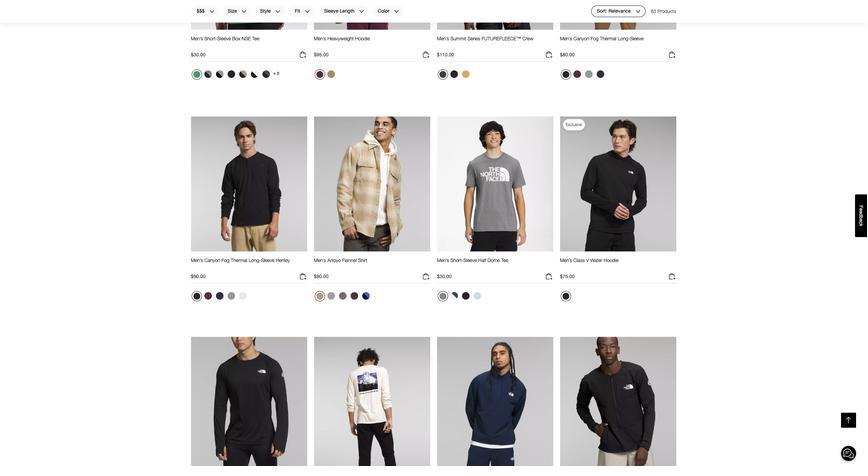 Task type: describe. For each thing, give the bounding box(es) containing it.
$30.00 for men's short-sleeve box nse tee
[[191, 52, 206, 57]]

men's for men's short-sleeve box nse tee
[[191, 36, 203, 41]]

+ 5
[[274, 71, 279, 76]]

$75.00 button
[[560, 273, 677, 284]]

sort: relevance button
[[592, 5, 646, 17]]

tnf black image for men's canyon fog thermal long-sleeve henley
[[193, 293, 200, 300]]

1 vertical spatial summit navy radio
[[214, 291, 225, 302]]

men's summit series futurefleece™ crew
[[437, 36, 534, 41]]

Boysenberry radio
[[572, 69, 583, 80]]

color button
[[372, 5, 404, 17]]

$30.00 button for nse
[[191, 51, 307, 62]]

heavyweight
[[328, 36, 354, 41]]

icecap blue image
[[474, 292, 481, 300]]

size
[[228, 8, 237, 14]]

shady blue/tnf white image
[[451, 292, 458, 300]]

tnf black image for men's canyon fog thermal long-sleeve
[[563, 71, 570, 78]]

sort:
[[597, 8, 608, 14]]

0 horizontal spatial hoodie
[[355, 36, 370, 41]]

men's class v water hoodie button
[[560, 258, 619, 270]]

thermal for $80.00
[[600, 36, 617, 41]]

b
[[859, 216, 865, 219]]

henley
[[276, 258, 290, 263]]

men's short-sleeve half dome tee
[[437, 258, 509, 263]]

boysenberry/lo image
[[317, 71, 323, 78]]

men's class v water hoodie
[[560, 258, 619, 263]]

men's summit series futurefleece™ crew image
[[437, 0, 554, 30]]

sleeve inside men's short-sleeve box nse tee "button"
[[217, 36, 231, 41]]

men's for men's class v water hoodie
[[560, 258, 573, 263]]

meld grey medium bozeman plaid image
[[327, 292, 335, 300]]

tnf black radio left boysenberry option
[[561, 69, 571, 80]]

tnf black image
[[563, 293, 570, 300]]

New Taupe Green/TNF Black radio
[[261, 69, 272, 80]]

men's arroyo flannel shirt
[[314, 258, 368, 263]]

canyon for $80.00
[[574, 36, 590, 41]]

meld grey image for meld grey option
[[228, 292, 235, 300]]

men's class v water hoodie image
[[560, 116, 677, 252]]

size button
[[222, 5, 252, 17]]

2 e from the top
[[859, 211, 865, 214]]

crew
[[523, 36, 534, 41]]

men's summit series altimetro ¾-zip top image
[[560, 337, 677, 466]]

optic emerald image
[[193, 71, 200, 78]]

nse
[[242, 36, 251, 41]]

$$$ button
[[191, 5, 220, 17]]

1 horizontal spatial tnf black image
[[451, 70, 458, 78]]

83 products status
[[651, 5, 677, 17]]

$90.00 button for shirt
[[314, 273, 430, 284]]

1 e from the top
[[859, 208, 865, 211]]

men's heavyweight hoodie
[[314, 36, 370, 41]]

f e e d b a c k button
[[856, 195, 868, 237]]

$110.00
[[437, 52, 455, 57]]

Boysenberry radio
[[203, 291, 214, 302]]

length
[[340, 8, 355, 14]]

tnf medium grey heather/tnf black glow print image
[[216, 70, 223, 78]]

men's long-sleeve box nse tee image
[[314, 337, 430, 466]]

men's canyon fog thermal long-sleeve button
[[560, 36, 644, 48]]

sort: relevance
[[597, 8, 631, 14]]

$choose color$ option group for men's canyon fog thermal long-sleeve
[[560, 69, 607, 82]]

men's summit series pro 120 crew image
[[191, 337, 307, 466]]

summit gold image
[[462, 70, 470, 78]]

1 horizontal spatial hoodie
[[604, 258, 619, 263]]

tnf black radio down $75.00
[[561, 291, 571, 302]]

half
[[479, 258, 487, 263]]

series
[[468, 36, 481, 41]]

thermal for $90.00
[[231, 258, 248, 263]]

coal brown medium half dome shadow plaid image
[[351, 292, 358, 300]]

gardenia white image
[[239, 292, 247, 300]]

back to top image
[[845, 416, 854, 425]]

$110.00 button
[[437, 51, 554, 62]]

men's heavyweight hoodie button
[[314, 36, 370, 48]]

men's canyon fog thermal long-sleeve henley image
[[191, 116, 307, 252]]

Pine Needle radio
[[438, 69, 448, 80]]

style
[[260, 8, 271, 14]]

TNF Medium Grey Heather/TNF White radio
[[438, 291, 448, 302]]

short- for men's short-sleeve box nse tee
[[204, 36, 217, 41]]

tnf black/tnf white image for tnf black/tnf white option
[[228, 70, 235, 78]]

fawn grey medium half dome shadow plaid image
[[339, 292, 347, 300]]

box
[[232, 36, 241, 41]]

shirt
[[358, 258, 368, 263]]

c
[[859, 222, 865, 224]]

men's for men's canyon fog thermal long-sleeve
[[560, 36, 573, 41]]

sleeve inside men's canyon fog thermal long-sleeve henley button
[[261, 258, 275, 263]]

men's for men's arroyo flannel shirt
[[314, 258, 326, 263]]

Khaki Stone Medium Half Dome Shadow Plaid radio
[[315, 291, 325, 302]]



Task type: locate. For each thing, give the bounding box(es) containing it.
1 horizontal spatial canyon
[[574, 36, 590, 41]]

tee for men's short-sleeve half dome tee
[[502, 258, 509, 263]]

boysenberry image for $80.00
[[574, 70, 581, 78]]

0 horizontal spatial tnf black/tnf white image
[[228, 70, 235, 78]]

TNF Black radio
[[449, 69, 460, 80], [561, 69, 571, 80], [561, 291, 571, 302]]

sleeve left "length"
[[324, 8, 339, 14]]

$90.00 for arroyo
[[314, 274, 329, 279]]

sleeve inside sleeve length dropdown button
[[324, 8, 339, 14]]

$95.00 button
[[314, 51, 430, 62]]

0 horizontal spatial fog
[[222, 258, 230, 263]]

1 vertical spatial boysenberry image
[[204, 292, 212, 300]]

men's for men's summit series futurefleece™ crew
[[437, 36, 449, 41]]

meld grey image
[[585, 70, 593, 78], [228, 292, 235, 300]]

Summit Navy Medium Half Dome Shadow Plaid-Graphic Patch radio
[[361, 291, 372, 302]]

0 horizontal spatial canyon
[[204, 258, 220, 263]]

1 vertical spatial tnf black/tnf white image
[[462, 292, 470, 300]]

fog
[[591, 36, 599, 41], [222, 258, 230, 263]]

1 horizontal spatial $30.00
[[437, 274, 452, 279]]

men's inside men's class v water hoodie button
[[560, 258, 573, 263]]

tee
[[252, 36, 259, 41], [502, 258, 509, 263]]

0 vertical spatial $30.00
[[191, 52, 206, 57]]

TNF Medium Grey Heather/TNF Black Glow Print radio
[[214, 69, 225, 80]]

men's inside men's short-sleeve box nse tee "button"
[[191, 36, 203, 41]]

summit navy medium half dome shadow plaid-graphic patch image
[[362, 292, 370, 300]]

sleeve left box
[[217, 36, 231, 41]]

canyon
[[574, 36, 590, 41], [204, 258, 220, 263]]

Summit Gold radio
[[461, 69, 471, 80]]

f
[[859, 205, 865, 208]]

0 horizontal spatial $90.00
[[191, 274, 206, 279]]

0 vertical spatial canyon
[[574, 36, 590, 41]]

men's arroyo flannel shirt image
[[314, 116, 430, 252]]

sleeve
[[324, 8, 339, 14], [217, 36, 231, 41], [630, 36, 644, 41], [261, 258, 275, 263], [464, 258, 477, 263]]

canyon for $90.00
[[204, 258, 220, 263]]

$90.00 button for thermal
[[191, 273, 307, 284]]

short- inside "button"
[[204, 36, 217, 41]]

1 horizontal spatial fog
[[591, 36, 599, 41]]

TNF Black/TNF White radio
[[461, 291, 471, 302]]

1 $90.00 button from the left
[[191, 273, 307, 284]]

men's
[[191, 36, 203, 41], [314, 36, 326, 41], [437, 36, 449, 41], [560, 36, 573, 41], [191, 258, 203, 263], [314, 258, 326, 263], [437, 258, 449, 263], [560, 258, 573, 263]]

men's canyon fog thermal long-sleeve henley
[[191, 258, 290, 263]]

boysenberry image for $90.00
[[204, 292, 212, 300]]

$80.00 button
[[560, 51, 677, 62]]

flannel
[[342, 258, 357, 263]]

1 vertical spatial fog
[[222, 258, 230, 263]]

0 horizontal spatial $30.00 button
[[191, 51, 307, 62]]

0 horizontal spatial boysenberry image
[[204, 292, 212, 300]]

exclusive
[[566, 122, 582, 127]]

0 vertical spatial $30.00 button
[[191, 51, 307, 62]]

long- left "henley"
[[249, 258, 261, 263]]

men's inside men's heavyweight hoodie button
[[314, 36, 326, 41]]

$90.00 up khaki stone medium half dome shadow plaid image
[[314, 274, 329, 279]]

1 vertical spatial canyon
[[204, 258, 220, 263]]

tnf black/tnf white image left icecap blue icon
[[462, 292, 470, 300]]

$90.00
[[191, 274, 206, 279], [314, 274, 329, 279]]

0 horizontal spatial $90.00 button
[[191, 273, 307, 284]]

fog for $80.00
[[591, 36, 599, 41]]

products
[[658, 8, 677, 14]]

+ 5 button
[[272, 69, 281, 78]]

summit
[[451, 36, 467, 41]]

tee right nse
[[252, 36, 259, 41]]

men's summit series futurefleece™ crew button
[[437, 36, 534, 48]]

0 vertical spatial tnf black/tnf white image
[[228, 70, 235, 78]]

f e e d b a c k
[[859, 205, 865, 226]]

men's inside men's canyon fog thermal long-sleeve button
[[560, 36, 573, 41]]

pine needle image
[[440, 71, 446, 78]]

$30.00
[[191, 52, 206, 57], [437, 274, 452, 279]]

0 vertical spatial long-
[[618, 36, 630, 41]]

83
[[651, 8, 657, 14]]

1 horizontal spatial $90.00
[[314, 274, 329, 279]]

1 horizontal spatial tee
[[502, 258, 509, 263]]

dome
[[488, 258, 500, 263]]

$90.00 button up summit navy medium half dome shadow plaid-graphic patch radio
[[314, 273, 430, 284]]

short-
[[204, 36, 217, 41], [451, 258, 464, 263]]

Khaki Stone/TNF Black radio
[[238, 69, 248, 80]]

meld grey image inside option
[[228, 292, 235, 300]]

sleeve length button
[[319, 5, 369, 17]]

tnf white/tnf black image
[[251, 70, 258, 78]]

a
[[859, 219, 865, 222]]

1 vertical spatial short-
[[451, 258, 464, 263]]

1 horizontal spatial tnf black/tnf white image
[[462, 292, 470, 300]]

men's canyon fog thermal long-sleeve image
[[560, 0, 677, 30]]

sleeve length
[[324, 8, 355, 14]]

sleeve left the half
[[464, 258, 477, 263]]

1 $90.00 from the left
[[191, 274, 206, 279]]

men's inside men's canyon fog thermal long-sleeve henley button
[[191, 258, 203, 263]]

0 horizontal spatial summit navy radio
[[214, 291, 225, 302]]

style button
[[255, 5, 286, 17]]

0 horizontal spatial short-
[[204, 36, 217, 41]]

Summit Navy radio
[[595, 69, 606, 80], [214, 291, 225, 302]]

TNF White/TNF Black radio
[[249, 69, 260, 80]]

boysenberry image right tnf black radio
[[204, 292, 212, 300]]

tnf black image right pine needle radio in the right top of the page
[[451, 70, 458, 78]]

0 horizontal spatial long-
[[249, 258, 261, 263]]

tee right dome
[[502, 258, 509, 263]]

tnf black/tnf white image right "tnf medium grey heather/tnf black glow print" "image"
[[228, 70, 235, 78]]

Meld Grey Medium Bozeman Plaid radio
[[326, 291, 337, 302]]

short- left box
[[204, 36, 217, 41]]

men's short-sleeve box nse tee
[[191, 36, 259, 41]]

sleeve inside men's short-sleeve half dome tee button
[[464, 258, 477, 263]]

0 horizontal spatial meld grey image
[[228, 292, 235, 300]]

sleeve left "henley"
[[261, 258, 275, 263]]

$75.00
[[560, 274, 575, 279]]

1 horizontal spatial $90.00 button
[[314, 273, 430, 284]]

men's short-sleeve half dome tee image
[[437, 116, 554, 252]]

83 products
[[651, 8, 677, 14]]

men's canyon fog thermal long-sleeve henley button
[[191, 258, 290, 270]]

1 horizontal spatial boysenberry image
[[574, 70, 581, 78]]

1 horizontal spatial long-
[[618, 36, 630, 41]]

Gardenia White radio
[[238, 291, 248, 302]]

0 vertical spatial short-
[[204, 36, 217, 41]]

tnf medium grey heather/tnf white image
[[440, 293, 446, 300]]

Icecap Blue radio
[[472, 291, 483, 302]]

$80.00
[[560, 52, 575, 57]]

new taupe green/tnf black image
[[262, 70, 270, 78]]

0 vertical spatial summit navy radio
[[595, 69, 606, 80]]

Almond Butter/Monogram radio
[[326, 69, 337, 80]]

men's short-sleeve half dome tee button
[[437, 258, 509, 270]]

water
[[591, 258, 603, 263]]

2 $90.00 button from the left
[[314, 273, 430, 284]]

long- for men's canyon fog thermal long-sleeve henley
[[249, 258, 261, 263]]

hoodie
[[355, 36, 370, 41], [604, 258, 619, 263]]

summit navy radio right meld grey radio
[[595, 69, 606, 80]]

tnf black image left boysenberry radio
[[193, 293, 200, 300]]

0 vertical spatial hoodie
[[355, 36, 370, 41]]

khaki stone/tnf black image
[[239, 70, 247, 78]]

1 horizontal spatial meld grey image
[[585, 70, 593, 78]]

futurefleece™
[[482, 36, 522, 41]]

men's heavyweight hoodie image
[[314, 0, 430, 30]]

0 vertical spatial fog
[[591, 36, 599, 41]]

hoodie right water
[[604, 258, 619, 263]]

long-
[[618, 36, 630, 41], [249, 258, 261, 263]]

$30.00 button for dome
[[437, 273, 554, 284]]

men's short-sleeve box nse tee button
[[191, 36, 259, 48]]

summit navy radio left meld grey option
[[214, 291, 225, 302]]

summit navy image
[[597, 70, 604, 78]]

d
[[859, 214, 865, 216]]

$90.00 button
[[191, 273, 307, 284], [314, 273, 430, 284]]

5
[[277, 71, 279, 76]]

$90.00 up tnf black radio
[[191, 274, 206, 279]]

tnf black/tnf white image
[[228, 70, 235, 78], [462, 292, 470, 300]]

color
[[378, 8, 390, 14]]

hoodie up "$95.00" dropdown button
[[355, 36, 370, 41]]

e up d
[[859, 208, 865, 211]]

$30.00 button down nse
[[191, 51, 307, 62]]

tnf black radio right pine needle radio in the right top of the page
[[449, 69, 460, 80]]

men's inside men's summit series futurefleece™ crew button
[[437, 36, 449, 41]]

men's arroyo flannel shirt button
[[314, 258, 368, 270]]

0 horizontal spatial thermal
[[231, 258, 248, 263]]

$90.00 button down men's canyon fog thermal long-sleeve henley button
[[191, 273, 307, 284]]

e up b at the top
[[859, 211, 865, 214]]

long- for men's canyon fog thermal long-sleeve
[[618, 36, 630, 41]]

men's tekware™ grid ¼-zip jacket image
[[437, 337, 554, 466]]

1 vertical spatial long-
[[249, 258, 261, 263]]

1 vertical spatial tee
[[502, 258, 509, 263]]

$95.00
[[314, 52, 329, 57]]

$30.00 up tnf medium grey heather/tnf white radio
[[437, 274, 452, 279]]

$choose color$ option group for men's summit series futurefleece™ crew
[[437, 69, 472, 82]]

Fawn Grey Medium Half Dome Shadow Plaid radio
[[337, 291, 348, 302]]

men's canyon fog thermal long-sleeve
[[560, 36, 644, 41]]

$choose color$ option group
[[191, 69, 272, 82], [314, 69, 337, 82], [437, 69, 472, 82], [560, 69, 607, 82], [191, 291, 249, 304], [314, 291, 372, 304], [437, 291, 484, 304]]

$90.00 for canyon
[[191, 274, 206, 279]]

k
[[859, 224, 865, 226]]

Boysenberry/Lo radio
[[315, 69, 325, 80]]

tnf black image
[[451, 70, 458, 78], [563, 71, 570, 78], [193, 293, 200, 300]]

$choose color$ option group for men's heavyweight hoodie
[[314, 69, 337, 82]]

tee inside button
[[502, 258, 509, 263]]

meld grey image left gardenia white icon
[[228, 292, 235, 300]]

1 vertical spatial $30.00
[[437, 274, 452, 279]]

tnf medium grey heather/tnf black image
[[204, 70, 212, 78]]

fog for $90.00
[[222, 258, 230, 263]]

$choose color$ option group for men's canyon fog thermal long-sleeve henley
[[191, 291, 249, 304]]

TNF Black/TNF White radio
[[226, 69, 237, 80]]

Meld Grey radio
[[584, 69, 595, 80]]

Shady Blue/TNF White radio
[[449, 291, 460, 302]]

1 horizontal spatial thermal
[[600, 36, 617, 41]]

1 horizontal spatial $30.00 button
[[437, 273, 554, 284]]

tnf black/tnf white image inside option
[[228, 70, 235, 78]]

summit navy image
[[216, 292, 223, 300]]

$choose color$ option group for men's short-sleeve half dome tee
[[437, 291, 484, 304]]

2 horizontal spatial tnf black image
[[563, 71, 570, 78]]

khaki stone medium half dome shadow plaid image
[[317, 293, 323, 300]]

boysenberry image inside radio
[[204, 292, 212, 300]]

1 vertical spatial thermal
[[231, 258, 248, 263]]

e
[[859, 208, 865, 211], [859, 211, 865, 214]]

sleeve up $80.00 dropdown button
[[630, 36, 644, 41]]

0 horizontal spatial tnf black image
[[193, 293, 200, 300]]

men's inside men's short-sleeve half dome tee button
[[437, 258, 449, 263]]

1 vertical spatial hoodie
[[604, 258, 619, 263]]

$choose color$ option group for men's arroyo flannel shirt
[[314, 291, 372, 304]]

0 vertical spatial boysenberry image
[[574, 70, 581, 78]]

fit button
[[288, 5, 316, 17]]

men's for men's canyon fog thermal long-sleeve henley
[[191, 258, 203, 263]]

men's for men's heavyweight hoodie
[[314, 36, 326, 41]]

$30.00 for men's short-sleeve half dome tee
[[437, 274, 452, 279]]

TNF Medium Grey Heather/TNF Black radio
[[203, 69, 214, 80]]

men's inside men's arroyo flannel shirt button
[[314, 258, 326, 263]]

meld grey image for meld grey radio
[[585, 70, 593, 78]]

tnf black/tnf white image inside radio
[[462, 292, 470, 300]]

class
[[574, 258, 585, 263]]

+
[[274, 71, 276, 76]]

boysenberry image left meld grey radio
[[574, 70, 581, 78]]

1 horizontal spatial short-
[[451, 258, 464, 263]]

$$$
[[197, 8, 205, 14]]

men's for men's short-sleeve half dome tee
[[437, 258, 449, 263]]

short- for men's short-sleeve half dome tee
[[451, 258, 464, 263]]

$30.00 button
[[191, 51, 307, 62], [437, 273, 554, 284]]

meld grey image inside radio
[[585, 70, 593, 78]]

short- inside button
[[451, 258, 464, 263]]

long- up $80.00 dropdown button
[[618, 36, 630, 41]]

1 vertical spatial $30.00 button
[[437, 273, 554, 284]]

thermal
[[600, 36, 617, 41], [231, 258, 248, 263]]

$30.00 up the 'optic emerald' image
[[191, 52, 206, 57]]

arroyo
[[328, 258, 341, 263]]

tnf black image left boysenberry option
[[563, 71, 570, 78]]

1 horizontal spatial summit navy radio
[[595, 69, 606, 80]]

tee for men's short-sleeve box nse tee
[[252, 36, 259, 41]]

Meld Grey radio
[[226, 291, 237, 302]]

$30.00 button down dome
[[437, 273, 554, 284]]

0 horizontal spatial $30.00
[[191, 52, 206, 57]]

short- left the half
[[451, 258, 464, 263]]

Coal Brown Medium Half Dome Shadow Plaid radio
[[349, 291, 360, 302]]

2 $90.00 from the left
[[314, 274, 329, 279]]

Optic Emerald radio
[[192, 69, 202, 80]]

tee inside "button"
[[252, 36, 259, 41]]

boysenberry image
[[574, 70, 581, 78], [204, 292, 212, 300]]

TNF Black radio
[[192, 291, 202, 302]]

sleeve inside men's canyon fog thermal long-sleeve button
[[630, 36, 644, 41]]

0 horizontal spatial tee
[[252, 36, 259, 41]]

fit
[[295, 8, 300, 14]]

v
[[587, 258, 589, 263]]

0 vertical spatial tee
[[252, 36, 259, 41]]

men's short-sleeve box nse tee image
[[191, 0, 307, 30]]

1 vertical spatial meld grey image
[[228, 292, 235, 300]]

0 vertical spatial meld grey image
[[585, 70, 593, 78]]

0 vertical spatial thermal
[[600, 36, 617, 41]]

relevance
[[609, 8, 631, 14]]

meld grey image left summit navy icon
[[585, 70, 593, 78]]

almond butter/monogram image
[[327, 70, 335, 78]]

tnf black/tnf white image for tnf black/tnf white radio on the bottom right of the page
[[462, 292, 470, 300]]



Task type: vqa. For each thing, say whether or not it's contained in the screenshot.
the Tee to the right
yes



